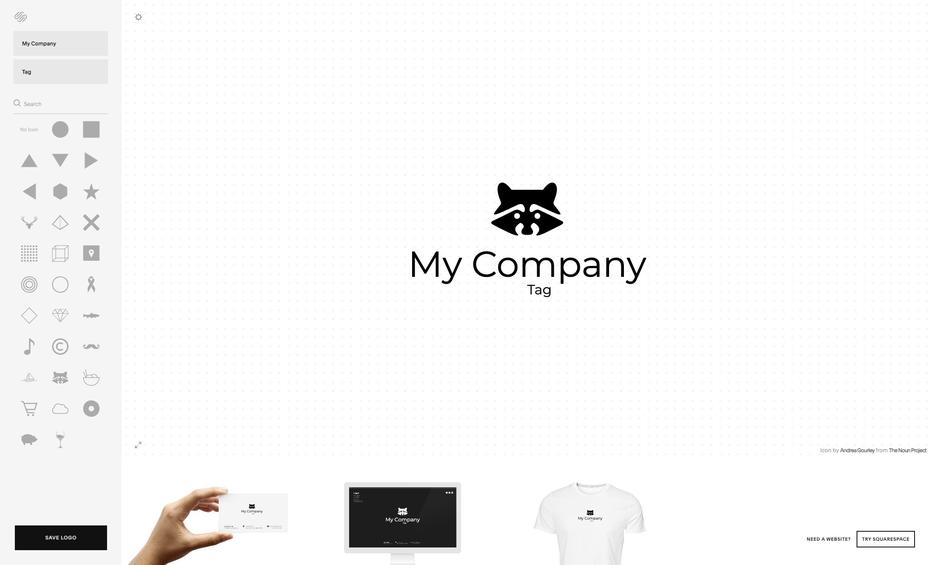 Task type: locate. For each thing, give the bounding box(es) containing it.
by
[[833, 447, 840, 454]]

the
[[890, 447, 898, 454]]

no
[[20, 126, 27, 133]]

1 horizontal spatial icon
[[821, 447, 832, 454]]

squarespace
[[873, 537, 910, 543]]

icon left by
[[821, 447, 832, 454]]

website?
[[827, 537, 851, 543]]

save logo button
[[15, 526, 107, 553]]

try squarespace
[[863, 537, 910, 543]]

no icon
[[20, 126, 38, 133]]

try
[[863, 537, 872, 543]]

Name text field
[[14, 31, 108, 56]]

0 horizontal spatial icon
[[28, 126, 38, 133]]

1 vertical spatial icon
[[821, 447, 832, 454]]

start over image
[[12, 9, 30, 25]]

icon right no
[[28, 126, 38, 133]]

icon
[[28, 126, 38, 133], [821, 447, 832, 454]]

gourley
[[858, 447, 875, 454]]

logo
[[61, 535, 77, 542]]

need
[[807, 537, 821, 543]]



Task type: describe. For each thing, give the bounding box(es) containing it.
need a website?
[[807, 537, 853, 543]]

icon by andrea gourley from the noun project
[[821, 447, 927, 454]]

0 vertical spatial icon
[[28, 126, 38, 133]]

save logo
[[45, 535, 77, 542]]

Tagline text field
[[14, 59, 108, 84]]

a
[[822, 537, 826, 543]]

andrea gourley link
[[841, 447, 875, 454]]

search link
[[14, 97, 42, 109]]

from
[[876, 447, 888, 454]]

save
[[45, 535, 59, 542]]

andrea
[[841, 447, 857, 454]]

search
[[24, 101, 42, 108]]

the noun project link
[[890, 447, 927, 454]]

project
[[912, 447, 927, 454]]

noun
[[899, 447, 911, 454]]

try squarespace link
[[857, 532, 916, 548]]



Task type: vqa. For each thing, say whether or not it's contained in the screenshot.
The
yes



